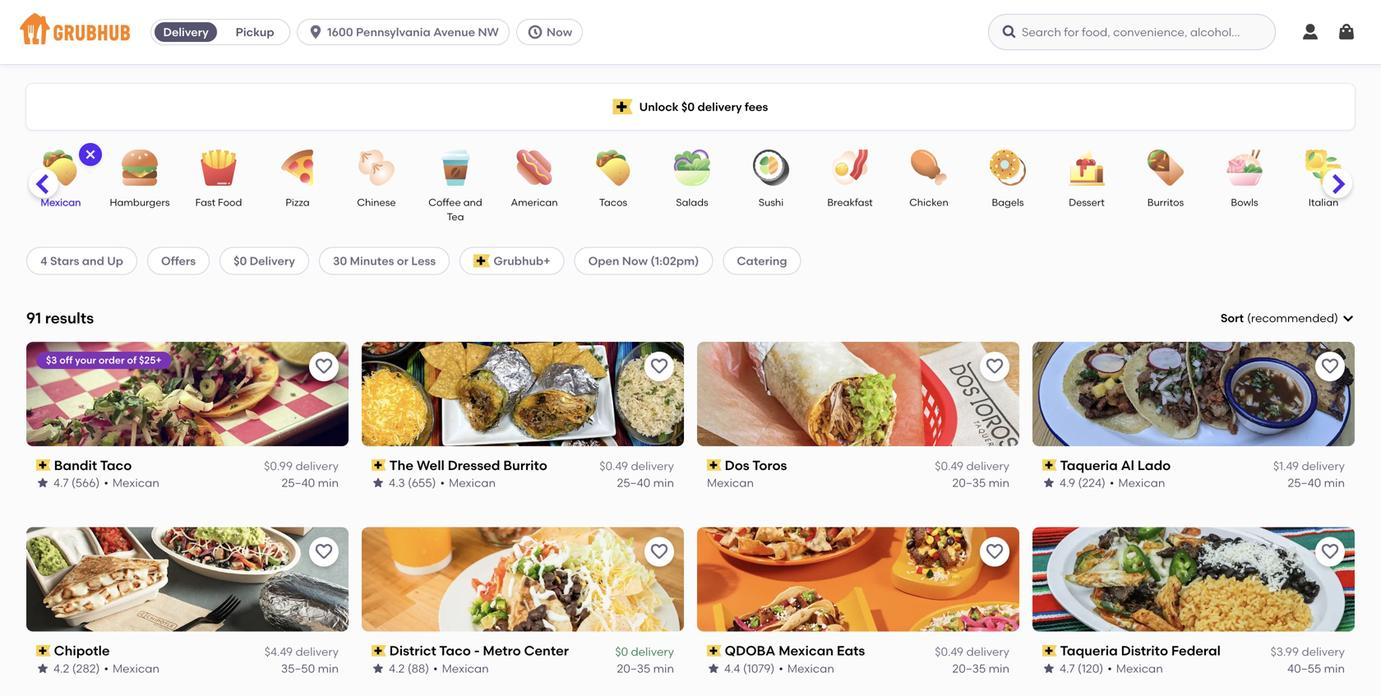 Task type: locate. For each thing, give the bounding box(es) containing it.
italian
[[1309, 196, 1339, 208]]

order
[[99, 354, 125, 366]]

Search for food, convenience, alcohol... search field
[[988, 14, 1276, 50]]

grubhub plus flag logo image left grubhub+
[[474, 254, 490, 268]]

• mexican
[[104, 476, 159, 490], [440, 476, 496, 490], [1110, 476, 1165, 490], [104, 662, 160, 676], [433, 662, 489, 676], [779, 662, 834, 676], [1108, 662, 1163, 676]]

grubhub+
[[494, 254, 550, 268]]

mexican
[[41, 196, 81, 208], [113, 476, 159, 490], [449, 476, 496, 490], [707, 476, 754, 490], [1118, 476, 1165, 490], [779, 643, 834, 659], [113, 662, 160, 676], [442, 662, 489, 676], [788, 662, 834, 676], [1116, 662, 1163, 676]]

delivery button
[[151, 19, 220, 45]]

$3 off your order of $25+
[[46, 354, 162, 366]]

taqueria for taqueria al lado
[[1060, 457, 1118, 473]]

save this restaurant button for well
[[645, 352, 674, 381]]

0 horizontal spatial taco
[[100, 457, 132, 473]]

svg image
[[1337, 22, 1357, 42], [527, 24, 543, 40], [84, 148, 97, 161], [1342, 312, 1355, 325]]

save this restaurant button for taco
[[645, 537, 674, 567]]

unlock $0 delivery fees
[[639, 100, 768, 114]]

sushi
[[759, 196, 784, 208]]

$0.49 for dos toros
[[935, 459, 964, 473]]

1 vertical spatial taqueria
[[1060, 643, 1118, 659]]

star icon image for chipotle
[[36, 662, 49, 675]]

taco left "-" at the left of page
[[439, 643, 471, 659]]

min
[[318, 476, 339, 490], [653, 476, 674, 490], [989, 476, 1010, 490], [1324, 476, 1345, 490], [318, 662, 339, 676], [653, 662, 674, 676], [989, 662, 1010, 676], [1324, 662, 1345, 676]]

2 vertical spatial $0
[[615, 645, 628, 659]]

star icon image for bandit taco
[[36, 476, 49, 490]]

delivery
[[698, 100, 742, 114], [296, 459, 339, 473], [631, 459, 674, 473], [966, 459, 1010, 473], [1302, 459, 1345, 473], [296, 645, 339, 659], [631, 645, 674, 659], [966, 645, 1010, 659], [1302, 645, 1345, 659]]

mexican down lado
[[1118, 476, 1165, 490]]

0 horizontal spatial subscription pass image
[[36, 645, 51, 657]]

1 vertical spatial and
[[82, 254, 104, 268]]

subscription pass image left chipotle
[[36, 645, 51, 657]]

1 25–40 from the left
[[282, 476, 315, 490]]

$0.49 for the well dressed burrito
[[600, 459, 628, 473]]

food
[[218, 196, 242, 208]]

burrito
[[503, 457, 547, 473]]

0 vertical spatial and
[[463, 196, 482, 208]]

1600 pennsylvania avenue nw button
[[297, 19, 516, 45]]

• right the (566)
[[104, 476, 108, 490]]

2 horizontal spatial $0
[[682, 100, 695, 114]]

91
[[26, 309, 41, 327]]

4.2 for chipotle
[[53, 662, 69, 676]]

pickup button
[[220, 19, 289, 45]]

1 vertical spatial now
[[622, 254, 648, 268]]

• mexican down "-" at the left of page
[[433, 662, 489, 676]]

chipotle logo image
[[26, 528, 349, 632]]

0 horizontal spatial now
[[547, 25, 572, 39]]

subscription pass image for dos toros
[[707, 460, 722, 471]]

• mexican down the al on the bottom right
[[1110, 476, 1165, 490]]

• right "(120)"
[[1108, 662, 1112, 676]]

1 4.2 from the left
[[53, 662, 69, 676]]

mexican down "-" at the left of page
[[442, 662, 489, 676]]

star icon image left 4.3
[[372, 476, 385, 490]]

• mexican down the well dressed burrito
[[440, 476, 496, 490]]

chinese image
[[348, 150, 405, 186]]

2 4.2 from the left
[[389, 662, 405, 676]]

now right open
[[622, 254, 648, 268]]

1 horizontal spatial 25–40
[[617, 476, 651, 490]]

star icon image left 4.2 (88)
[[372, 662, 385, 675]]

0 horizontal spatial 4.2
[[53, 662, 69, 676]]

0 vertical spatial grubhub plus flag logo image
[[613, 99, 633, 115]]

mexican down 'bandit taco'
[[113, 476, 159, 490]]

• for chipotle
[[104, 662, 109, 676]]

delivery left the 'pickup' button
[[163, 25, 209, 39]]

4.2 for district taco - metro center
[[389, 662, 405, 676]]

hamburgers
[[110, 196, 170, 208]]

4.7 left "(120)"
[[1060, 662, 1075, 676]]

$0
[[682, 100, 695, 114], [234, 254, 247, 268], [615, 645, 628, 659]]

mexican down dos
[[707, 476, 754, 490]]

2 25–40 from the left
[[617, 476, 651, 490]]

0 vertical spatial now
[[547, 25, 572, 39]]

4.2 (88)
[[389, 662, 429, 676]]

qdoba mexican eats logo image
[[697, 528, 1019, 632]]

pizza image
[[269, 150, 326, 186]]

grubhub plus flag logo image left 'unlock'
[[613, 99, 633, 115]]

svg image inside now button
[[527, 24, 543, 40]]

• mexican down qdoba mexican eats
[[779, 662, 834, 676]]

20–35
[[952, 476, 986, 490], [617, 662, 651, 676], [952, 662, 986, 676]]

• mexican for bandit taco
[[104, 476, 159, 490]]

$0.49 delivery for the well dressed burrito
[[600, 459, 674, 473]]

20–35 min
[[952, 476, 1010, 490], [617, 662, 674, 676], [952, 662, 1010, 676]]

• mexican down 'bandit taco'
[[104, 476, 159, 490]]

taco for district
[[439, 643, 471, 659]]

4.7
[[53, 476, 69, 490], [1060, 662, 1075, 676]]

0 horizontal spatial and
[[82, 254, 104, 268]]

mexican down dressed
[[449, 476, 496, 490]]

chicken image
[[900, 150, 958, 186]]

2 subscription pass image from the left
[[372, 645, 386, 657]]

91 results
[[26, 309, 94, 327]]

and inside coffee and tea
[[463, 196, 482, 208]]

less
[[411, 254, 436, 268]]

4.3
[[389, 476, 405, 490]]

delivery for taqueria al lado
[[1302, 459, 1345, 473]]

$0 right center
[[615, 645, 628, 659]]

grubhub plus flag logo image
[[613, 99, 633, 115], [474, 254, 490, 268]]

taqueria up "(120)"
[[1060, 643, 1118, 659]]

• mexican for chipotle
[[104, 662, 160, 676]]

min for taqueria al lado
[[1324, 476, 1345, 490]]

30 minutes or less
[[333, 254, 436, 268]]

$0 down the food
[[234, 254, 247, 268]]

taqueria up (224)
[[1060, 457, 1118, 473]]

1 horizontal spatial subscription pass image
[[372, 645, 386, 657]]

taqueria
[[1060, 457, 1118, 473], [1060, 643, 1118, 659]]

delivery for bandit taco
[[296, 459, 339, 473]]

breakfast image
[[821, 150, 879, 186]]

delivery for taqueria distrito federal
[[1302, 645, 1345, 659]]

0 horizontal spatial 25–40 min
[[282, 476, 339, 490]]

min for district taco - metro center
[[653, 662, 674, 676]]

$1.49 delivery
[[1273, 459, 1345, 473]]

delivery for qdoba mexican eats
[[966, 645, 1010, 659]]

star icon image
[[36, 476, 49, 490], [372, 476, 385, 490], [1042, 476, 1056, 490], [36, 662, 49, 675], [372, 662, 385, 675], [707, 662, 720, 675], [1042, 662, 1056, 675]]

• for bandit taco
[[104, 476, 108, 490]]

off
[[59, 354, 73, 366]]

1 vertical spatial taco
[[439, 643, 471, 659]]

taqueria for taqueria distrito federal
[[1060, 643, 1118, 659]]

subscription pass image for taqueria al lado
[[1042, 460, 1057, 471]]

pennsylvania
[[356, 25, 431, 39]]

• mexican for qdoba mexican eats
[[779, 662, 834, 676]]

25–40
[[282, 476, 315, 490], [617, 476, 651, 490], [1288, 476, 1321, 490]]

sort ( recommended )
[[1221, 311, 1338, 325]]

mexican for qdoba mexican eats
[[788, 662, 834, 676]]

1 vertical spatial $0
[[234, 254, 247, 268]]

0 vertical spatial taqueria
[[1060, 457, 1118, 473]]

(655)
[[408, 476, 436, 490]]

svg image inside field
[[1342, 312, 1355, 325]]

1 vertical spatial delivery
[[250, 254, 295, 268]]

1 vertical spatial 4.7
[[1060, 662, 1075, 676]]

italian image
[[1295, 150, 1352, 186]]

• for taqueria distrito federal
[[1108, 662, 1112, 676]]

save this restaurant image
[[314, 357, 334, 376], [985, 357, 1005, 376], [1320, 357, 1340, 376], [314, 542, 334, 562], [650, 542, 669, 562], [985, 542, 1005, 562], [1320, 542, 1340, 562]]

tacos
[[599, 196, 627, 208]]

save this restaurant button
[[309, 352, 339, 381], [645, 352, 674, 381], [980, 352, 1010, 381], [1315, 352, 1345, 381], [309, 537, 339, 567], [645, 537, 674, 567], [980, 537, 1010, 567], [1315, 537, 1345, 567]]

delivery down pizza
[[250, 254, 295, 268]]

bandit taco
[[54, 457, 132, 473]]

well
[[417, 457, 445, 473]]

• down taqueria al lado
[[1110, 476, 1114, 490]]

al
[[1121, 457, 1135, 473]]

min for dos toros
[[989, 476, 1010, 490]]

1 horizontal spatial grubhub plus flag logo image
[[613, 99, 633, 115]]

save this restaurant image for distrito
[[1320, 542, 1340, 562]]

1 horizontal spatial 25–40 min
[[617, 476, 674, 490]]

save this restaurant image for al
[[1320, 357, 1340, 376]]

$0 right 'unlock'
[[682, 100, 695, 114]]

bagels image
[[979, 150, 1037, 186]]

2 taqueria from the top
[[1060, 643, 1118, 659]]

(224)
[[1078, 476, 1106, 490]]

2 horizontal spatial 25–40
[[1288, 476, 1321, 490]]

and
[[463, 196, 482, 208], [82, 254, 104, 268]]

coffee and tea image
[[427, 150, 484, 186]]

1 horizontal spatial delivery
[[250, 254, 295, 268]]

subscription pass image
[[36, 460, 51, 471], [372, 460, 386, 471], [707, 460, 722, 471], [1042, 460, 1057, 471], [707, 645, 722, 657], [1042, 645, 1057, 657]]

• for district taco - metro center
[[433, 662, 438, 676]]

stars
[[50, 254, 79, 268]]

1 horizontal spatial now
[[622, 254, 648, 268]]

25–40 for taqueria al lado
[[1288, 476, 1321, 490]]

• mexican for taqueria al lado
[[1110, 476, 1165, 490]]

star icon image for taqueria al lado
[[1042, 476, 1056, 490]]

4.2 left (282)
[[53, 662, 69, 676]]

dos toros
[[725, 457, 787, 473]]

subscription pass image
[[36, 645, 51, 657], [372, 645, 386, 657]]

1 horizontal spatial taco
[[439, 643, 471, 659]]

(120)
[[1078, 662, 1104, 676]]

0 vertical spatial $0
[[682, 100, 695, 114]]

0 horizontal spatial svg image
[[308, 24, 324, 40]]

district taco - metro center
[[389, 643, 569, 659]]

$0.49 for qdoba mexican eats
[[935, 645, 964, 659]]

4.9 (224)
[[1060, 476, 1106, 490]]

district taco - metro center logo image
[[362, 528, 684, 632]]

0 vertical spatial delivery
[[163, 25, 209, 39]]

3 25–40 from the left
[[1288, 476, 1321, 490]]

save this restaurant button for toros
[[980, 352, 1010, 381]]

• right "(1079)"
[[779, 662, 783, 676]]

and left the 'up'
[[82, 254, 104, 268]]

star icon image for taqueria distrito federal
[[1042, 662, 1056, 675]]

• mexican down taqueria distrito federal
[[1108, 662, 1163, 676]]

star icon image left 4.7 (120)
[[1042, 662, 1056, 675]]

• right (655)
[[440, 476, 445, 490]]

$0.49
[[600, 459, 628, 473], [935, 459, 964, 473], [935, 645, 964, 659]]

(566)
[[71, 476, 100, 490]]

$0.49 delivery for qdoba mexican eats
[[935, 645, 1010, 659]]

star icon image left the 4.2 (282)
[[36, 662, 49, 675]]

subscription pass image for taqueria distrito federal
[[1042, 645, 1057, 657]]

subscription pass image left district
[[372, 645, 386, 657]]

$0.49 delivery
[[600, 459, 674, 473], [935, 459, 1010, 473], [935, 645, 1010, 659]]

0 horizontal spatial $0
[[234, 254, 247, 268]]

1 vertical spatial grubhub plus flag logo image
[[474, 254, 490, 268]]

0 horizontal spatial 25–40
[[282, 476, 315, 490]]

star icon image left '4.4'
[[707, 662, 720, 675]]

delivery inside button
[[163, 25, 209, 39]]

4.4
[[724, 662, 740, 676]]

1 horizontal spatial 4.2
[[389, 662, 405, 676]]

star icon image left 4.9
[[1042, 476, 1056, 490]]

taqueria distrito federal
[[1060, 643, 1221, 659]]

save this restaurant button for distrito
[[1315, 537, 1345, 567]]

4.7 down bandit
[[53, 476, 69, 490]]

• mexican right (282)
[[104, 662, 160, 676]]

mexican for the well dressed burrito
[[449, 476, 496, 490]]

1 horizontal spatial and
[[463, 196, 482, 208]]

save this restaurant button for mexican
[[980, 537, 1010, 567]]

minutes
[[350, 254, 394, 268]]

•
[[104, 476, 108, 490], [440, 476, 445, 490], [1110, 476, 1114, 490], [104, 662, 109, 676], [433, 662, 438, 676], [779, 662, 783, 676], [1108, 662, 1112, 676]]

and up tea at left top
[[463, 196, 482, 208]]

0 horizontal spatial 4.7
[[53, 476, 69, 490]]

1 horizontal spatial $0
[[615, 645, 628, 659]]

delivery for the well dressed burrito
[[631, 459, 674, 473]]

chipotle
[[54, 643, 110, 659]]

$3.99
[[1271, 645, 1299, 659]]

qdoba
[[725, 643, 776, 659]]

1 25–40 min from the left
[[282, 476, 339, 490]]

1 horizontal spatial 4.7
[[1060, 662, 1075, 676]]

chicken
[[909, 196, 949, 208]]

$0.99
[[264, 459, 293, 473]]

• right (88)
[[433, 662, 438, 676]]

now right the nw on the top left of page
[[547, 25, 572, 39]]

4.7 for bandit taco
[[53, 476, 69, 490]]

star icon image for qdoba mexican eats
[[707, 662, 720, 675]]

• right (282)
[[104, 662, 109, 676]]

4.2 left (88)
[[389, 662, 405, 676]]

star icon image left the 4.7 (566)
[[36, 476, 49, 490]]

mexican for district taco - metro center
[[442, 662, 489, 676]]

mexican down qdoba mexican eats
[[788, 662, 834, 676]]

now
[[547, 25, 572, 39], [622, 254, 648, 268]]

fast
[[195, 196, 216, 208]]

(282)
[[72, 662, 100, 676]]

mexican down taqueria distrito federal
[[1116, 662, 1163, 676]]

0 horizontal spatial grubhub plus flag logo image
[[474, 254, 490, 268]]

1 subscription pass image from the left
[[36, 645, 51, 657]]

open
[[588, 254, 619, 268]]

fast food image
[[190, 150, 247, 186]]

0 vertical spatial taco
[[100, 457, 132, 473]]

svg image
[[1301, 22, 1320, 42], [308, 24, 324, 40], [1001, 24, 1018, 40]]

taco right bandit
[[100, 457, 132, 473]]

2 25–40 min from the left
[[617, 476, 674, 490]]

dessert
[[1069, 196, 1105, 208]]

20–35 min for district taco - metro center
[[617, 662, 674, 676]]

save this restaurant image for mexican
[[985, 542, 1005, 562]]

mexican right (282)
[[113, 662, 160, 676]]

2 horizontal spatial 25–40 min
[[1288, 476, 1345, 490]]

None field
[[1221, 310, 1355, 327]]

min for qdoba mexican eats
[[989, 662, 1010, 676]]

1 taqueria from the top
[[1060, 457, 1118, 473]]

4.4 (1079)
[[724, 662, 775, 676]]

taco
[[100, 457, 132, 473], [439, 643, 471, 659]]

0 horizontal spatial delivery
[[163, 25, 209, 39]]

4.7 for taqueria distrito federal
[[1060, 662, 1075, 676]]

mexican for chipotle
[[113, 662, 160, 676]]

3 25–40 min from the left
[[1288, 476, 1345, 490]]

0 vertical spatial 4.7
[[53, 476, 69, 490]]

the well dressed burrito logo image
[[362, 342, 684, 446]]



Task type: describe. For each thing, give the bounding box(es) containing it.
$0 delivery
[[615, 645, 674, 659]]

taqueria distrito federal logo image
[[1033, 528, 1355, 632]]

save this restaurant image for taco
[[650, 542, 669, 562]]

4.7 (566)
[[53, 476, 100, 490]]

federal
[[1171, 643, 1221, 659]]

save this restaurant image for toros
[[985, 357, 1005, 376]]

• mexican for the well dressed burrito
[[440, 476, 496, 490]]

mexican image
[[32, 150, 90, 186]]

unlock
[[639, 100, 679, 114]]

20–35 for district taco - metro center
[[617, 662, 651, 676]]

• for qdoba mexican eats
[[779, 662, 783, 676]]

mexican for bandit taco
[[113, 476, 159, 490]]

star icon image for district taco - metro center
[[372, 662, 385, 675]]

(88)
[[408, 662, 429, 676]]

grubhub plus flag logo image for unlock $0 delivery fees
[[613, 99, 633, 115]]

save this restaurant button for al
[[1315, 352, 1345, 381]]

salads image
[[663, 150, 721, 186]]

up
[[107, 254, 123, 268]]

distrito
[[1121, 643, 1168, 659]]

$0 for $0 delivery
[[234, 254, 247, 268]]

qdoba mexican eats
[[725, 643, 865, 659]]

min for taqueria distrito federal
[[1324, 662, 1345, 676]]

save this restaurant image
[[650, 357, 669, 376]]

sushi image
[[742, 150, 800, 186]]

bowls
[[1231, 196, 1258, 208]]

delivery for chipotle
[[296, 645, 339, 659]]

mexican for taqueria distrito federal
[[1116, 662, 1163, 676]]

35–50
[[281, 662, 315, 676]]

25–40 min for bandit taco
[[282, 476, 339, 490]]

dos
[[725, 457, 750, 473]]

2 horizontal spatial svg image
[[1301, 22, 1320, 42]]

bandit taco logo image
[[26, 342, 349, 446]]

4.9
[[1060, 476, 1075, 490]]

taqueria al lado logo image
[[1033, 342, 1355, 446]]

20–35 for dos toros
[[952, 476, 986, 490]]

25–40 for the well dressed burrito
[[617, 476, 651, 490]]

mexican down mexican image
[[41, 196, 81, 208]]

open now (1:02pm)
[[588, 254, 699, 268]]

25–40 min for taqueria al lado
[[1288, 476, 1345, 490]]

dos toros logo image
[[697, 342, 1019, 446]]

of
[[127, 354, 137, 366]]

bagels
[[992, 196, 1024, 208]]

min for the well dressed burrito
[[653, 476, 674, 490]]

35–50 min
[[281, 662, 339, 676]]

the
[[389, 457, 414, 473]]

tea
[[447, 211, 464, 223]]

catering
[[737, 254, 787, 268]]

breakfast
[[827, 196, 873, 208]]

salads
[[676, 196, 708, 208]]

fees
[[745, 100, 768, 114]]

delivery for district taco - metro center
[[631, 645, 674, 659]]

now inside button
[[547, 25, 572, 39]]

coffee
[[429, 196, 461, 208]]

• for the well dressed burrito
[[440, 476, 445, 490]]

mexican left eats
[[779, 643, 834, 659]]

eats
[[837, 643, 865, 659]]

star icon image for the well dressed burrito
[[372, 476, 385, 490]]

grubhub plus flag logo image for grubhub+
[[474, 254, 490, 268]]

$25+
[[139, 354, 162, 366]]

)
[[1334, 311, 1338, 325]]

$4.49
[[265, 645, 293, 659]]

$1.49
[[1273, 459, 1299, 473]]

center
[[524, 643, 569, 659]]

toros
[[752, 457, 787, 473]]

burritos image
[[1137, 150, 1195, 186]]

20–35 for qdoba mexican eats
[[952, 662, 986, 676]]

(1079)
[[743, 662, 775, 676]]

subscription pass image for qdoba mexican eats
[[707, 645, 722, 657]]

• mexican for taqueria distrito federal
[[1108, 662, 1163, 676]]

bandit
[[54, 457, 97, 473]]

1 horizontal spatial svg image
[[1001, 24, 1018, 40]]

1600
[[327, 25, 353, 39]]

subscription pass image for the well dressed burrito
[[372, 460, 386, 471]]

svg image inside 1600 pennsylvania avenue nw button
[[308, 24, 324, 40]]

$0 for $0 delivery
[[615, 645, 628, 659]]

results
[[45, 309, 94, 327]]

tacos image
[[585, 150, 642, 186]]

(
[[1247, 311, 1251, 325]]

main navigation navigation
[[0, 0, 1381, 64]]

your
[[75, 354, 96, 366]]

20–35 min for dos toros
[[952, 476, 1010, 490]]

25–40 for bandit taco
[[282, 476, 315, 490]]

20–35 min for qdoba mexican eats
[[952, 662, 1010, 676]]

pickup
[[236, 25, 274, 39]]

offers
[[161, 254, 196, 268]]

nw
[[478, 25, 499, 39]]

4.2 (282)
[[53, 662, 100, 676]]

$0 delivery
[[234, 254, 295, 268]]

min for bandit taco
[[318, 476, 339, 490]]

$0.99 delivery
[[264, 459, 339, 473]]

or
[[397, 254, 409, 268]]

district
[[389, 643, 436, 659]]

american
[[511, 196, 558, 208]]

4.7 (120)
[[1060, 662, 1104, 676]]

lado
[[1138, 457, 1171, 473]]

subscription pass image for bandit taco
[[36, 460, 51, 471]]

metro
[[483, 643, 521, 659]]

25–40 min for the well dressed burrito
[[617, 476, 674, 490]]

$0.49 delivery for dos toros
[[935, 459, 1010, 473]]

4 stars and up
[[40, 254, 123, 268]]

hamburgers image
[[111, 150, 169, 186]]

none field containing sort
[[1221, 310, 1355, 327]]

4.3 (655)
[[389, 476, 436, 490]]

• for taqueria al lado
[[1110, 476, 1114, 490]]

-
[[474, 643, 480, 659]]

dessert image
[[1058, 150, 1116, 186]]

40–55
[[1288, 662, 1321, 676]]

now button
[[516, 19, 590, 45]]

delivery for dos toros
[[966, 459, 1010, 473]]

avenue
[[433, 25, 475, 39]]

chinese
[[357, 196, 396, 208]]

• mexican for district taco - metro center
[[433, 662, 489, 676]]

min for chipotle
[[318, 662, 339, 676]]

mexican for taqueria al lado
[[1118, 476, 1165, 490]]

$3.99 delivery
[[1271, 645, 1345, 659]]

subscription pass image for chipotle
[[36, 645, 51, 657]]

dressed
[[448, 457, 500, 473]]

pizza
[[286, 196, 310, 208]]

sort
[[1221, 311, 1244, 325]]

1600 pennsylvania avenue nw
[[327, 25, 499, 39]]

bowls image
[[1216, 150, 1274, 186]]

subscription pass image for district taco - metro center
[[372, 645, 386, 657]]

taqueria al lado
[[1060, 457, 1171, 473]]

(1:02pm)
[[651, 254, 699, 268]]

burritos
[[1148, 196, 1184, 208]]

$4.49 delivery
[[265, 645, 339, 659]]

fast food
[[195, 196, 242, 208]]

40–55 min
[[1288, 662, 1345, 676]]

4
[[40, 254, 47, 268]]

american image
[[506, 150, 563, 186]]

taco for bandit
[[100, 457, 132, 473]]

coffee and tea
[[429, 196, 482, 223]]



Task type: vqa. For each thing, say whether or not it's contained in the screenshot.
CHICKEN CHORIZO 'DILLA Image
no



